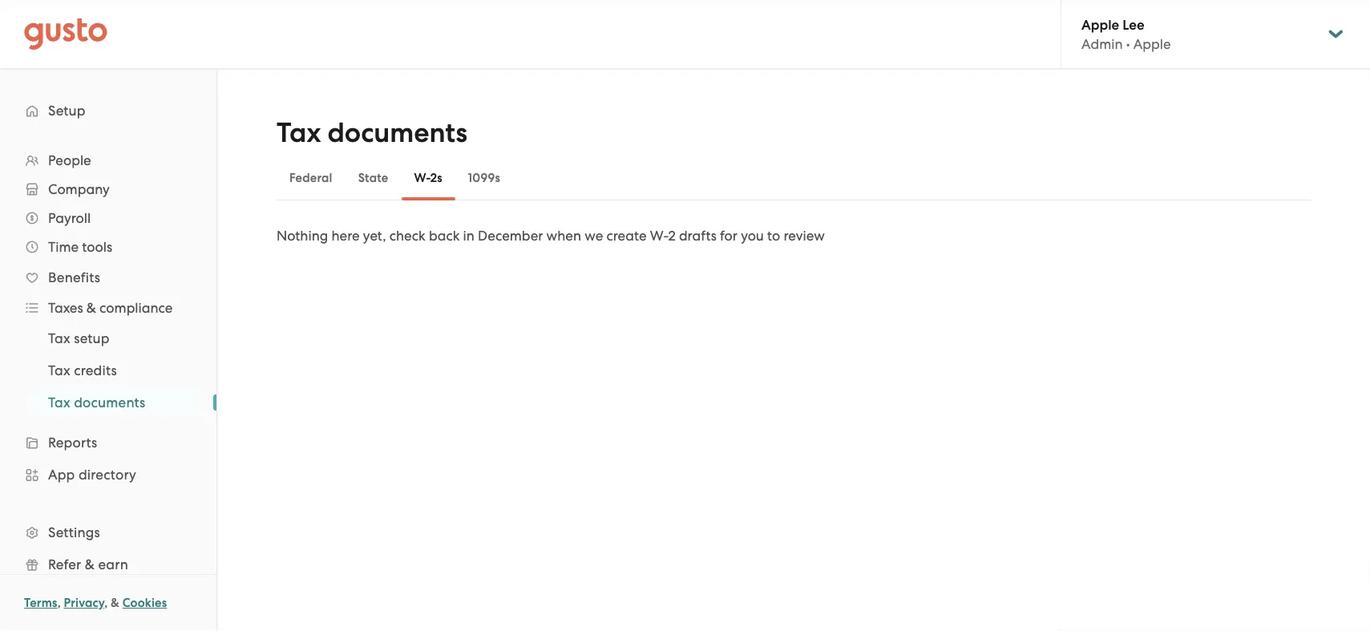 Task type: vqa. For each thing, say whether or not it's contained in the screenshot.
Tools
yes



Task type: describe. For each thing, give the bounding box(es) containing it.
federal
[[289, 171, 332, 185]]

nothing here yet, check back in december when we create w-2 drafts for you to review
[[277, 228, 825, 244]]

tax documents inside tax documents link
[[48, 395, 146, 411]]

time tools button
[[16, 233, 200, 261]]

tools
[[82, 239, 112, 255]]

tax setup link
[[29, 324, 200, 353]]

app directory
[[48, 467, 136, 483]]

privacy link
[[64, 596, 104, 610]]

for
[[720, 228, 738, 244]]

1 horizontal spatial documents
[[327, 117, 467, 149]]

people
[[48, 152, 91, 168]]

state
[[358, 171, 388, 185]]

app
[[48, 467, 75, 483]]

back
[[429, 228, 460, 244]]

lee
[[1123, 16, 1145, 33]]

tax for tax credits link
[[48, 362, 70, 378]]

earn
[[98, 556, 128, 573]]

1099s button
[[455, 159, 513, 197]]

tax up federal button
[[277, 117, 321, 149]]

credits
[[74, 362, 117, 378]]

gusto navigation element
[[0, 69, 216, 631]]

setup
[[48, 103, 86, 119]]

compliance
[[100, 300, 173, 316]]

time
[[48, 239, 79, 255]]

privacy
[[64, 596, 104, 610]]

december
[[478, 228, 543, 244]]

2s
[[430, 171, 442, 185]]

tax for tax documents link
[[48, 395, 70, 411]]

setup link
[[16, 96, 200, 125]]

taxes
[[48, 300, 83, 316]]

apple lee admin • apple
[[1082, 16, 1171, 52]]

tax documents link
[[29, 388, 200, 417]]

2 vertical spatial &
[[111, 596, 119, 610]]

1 horizontal spatial w-
[[650, 228, 668, 244]]

& for earn
[[85, 556, 95, 573]]

payroll
[[48, 210, 91, 226]]

taxes & compliance
[[48, 300, 173, 316]]

state button
[[345, 159, 401, 197]]

•
[[1126, 36, 1130, 52]]

federal button
[[277, 159, 345, 197]]

in
[[463, 228, 475, 244]]

to
[[767, 228, 780, 244]]

1 horizontal spatial apple
[[1134, 36, 1171, 52]]

company
[[48, 181, 110, 197]]

yet,
[[363, 228, 386, 244]]

2 , from the left
[[104, 596, 108, 610]]

people button
[[16, 146, 200, 175]]

benefits link
[[16, 263, 200, 292]]

0 horizontal spatial apple
[[1082, 16, 1120, 33]]

refer
[[48, 556, 81, 573]]

benefits
[[48, 269, 100, 285]]

w-2s button
[[401, 159, 455, 197]]

terms , privacy , & cookies
[[24, 596, 167, 610]]



Task type: locate. For each thing, give the bounding box(es) containing it.
we
[[585, 228, 603, 244]]

& right taxes
[[86, 300, 96, 316]]

admin
[[1082, 36, 1123, 52]]

0 horizontal spatial documents
[[74, 395, 146, 411]]

, left privacy
[[57, 596, 61, 610]]

& inside dropdown button
[[86, 300, 96, 316]]

settings link
[[16, 518, 200, 547]]

tax down taxes
[[48, 330, 70, 346]]

0 horizontal spatial w-
[[414, 171, 430, 185]]

tax setup
[[48, 330, 110, 346]]

nothing
[[277, 228, 328, 244]]

0 vertical spatial apple
[[1082, 16, 1120, 33]]

1 , from the left
[[57, 596, 61, 610]]

payroll button
[[16, 204, 200, 233]]

review
[[784, 228, 825, 244]]

documents inside tax documents link
[[74, 395, 146, 411]]

time tools
[[48, 239, 112, 255]]

1 horizontal spatial tax documents
[[277, 117, 467, 149]]

apple right •
[[1134, 36, 1171, 52]]

, down refer & earn link
[[104, 596, 108, 610]]

refer & earn
[[48, 556, 128, 573]]

1 vertical spatial &
[[85, 556, 95, 573]]

tax documents
[[277, 117, 467, 149], [48, 395, 146, 411]]

w-
[[414, 171, 430, 185], [650, 228, 668, 244]]

& left earn on the bottom left of the page
[[85, 556, 95, 573]]

w- right state
[[414, 171, 430, 185]]

0 horizontal spatial ,
[[57, 596, 61, 610]]

apple up admin at the top
[[1082, 16, 1120, 33]]

documents up state
[[327, 117, 467, 149]]

apple
[[1082, 16, 1120, 33], [1134, 36, 1171, 52]]

tax documents down credits
[[48, 395, 146, 411]]

you
[[741, 228, 764, 244]]

tax for the tax setup link
[[48, 330, 70, 346]]

1 horizontal spatial ,
[[104, 596, 108, 610]]

0 vertical spatial w-
[[414, 171, 430, 185]]

settings
[[48, 524, 100, 540]]

0 horizontal spatial tax documents
[[48, 395, 146, 411]]

1 list from the top
[[0, 146, 216, 631]]

w- right create
[[650, 228, 668, 244]]

1 vertical spatial apple
[[1134, 36, 1171, 52]]

app directory link
[[16, 460, 200, 489]]

create
[[607, 228, 647, 244]]

cookies button
[[122, 593, 167, 613]]

directory
[[78, 467, 136, 483]]

company button
[[16, 175, 200, 204]]

home image
[[24, 18, 107, 50]]

when
[[547, 228, 581, 244]]

tax
[[277, 117, 321, 149], [48, 330, 70, 346], [48, 362, 70, 378], [48, 395, 70, 411]]

w-2s
[[414, 171, 442, 185]]

tax forms tab list
[[277, 156, 1311, 200]]

terms
[[24, 596, 57, 610]]

,
[[57, 596, 61, 610], [104, 596, 108, 610]]

taxes & compliance button
[[16, 293, 200, 322]]

list containing people
[[0, 146, 216, 631]]

terms link
[[24, 596, 57, 610]]

refer & earn link
[[16, 550, 200, 579]]

&
[[86, 300, 96, 316], [85, 556, 95, 573], [111, 596, 119, 610]]

tax left credits
[[48, 362, 70, 378]]

tax down the tax credits
[[48, 395, 70, 411]]

documents down tax credits link
[[74, 395, 146, 411]]

here
[[332, 228, 360, 244]]

0 vertical spatial documents
[[327, 117, 467, 149]]

1 vertical spatial documents
[[74, 395, 146, 411]]

cookies
[[122, 596, 167, 610]]

2 list from the top
[[0, 322, 216, 419]]

documents
[[327, 117, 467, 149], [74, 395, 146, 411]]

1 vertical spatial tax documents
[[48, 395, 146, 411]]

w- inside "button"
[[414, 171, 430, 185]]

& for compliance
[[86, 300, 96, 316]]

0 vertical spatial tax documents
[[277, 117, 467, 149]]

2
[[668, 228, 676, 244]]

1 vertical spatial w-
[[650, 228, 668, 244]]

tax credits
[[48, 362, 117, 378]]

drafts
[[679, 228, 717, 244]]

check
[[390, 228, 426, 244]]

0 vertical spatial &
[[86, 300, 96, 316]]

tax credits link
[[29, 356, 200, 385]]

& left "cookies"
[[111, 596, 119, 610]]

setup
[[74, 330, 110, 346]]

tax documents up state
[[277, 117, 467, 149]]

reports
[[48, 435, 97, 451]]

1099s
[[468, 171, 500, 185]]

reports link
[[16, 428, 200, 457]]

list
[[0, 146, 216, 631], [0, 322, 216, 419]]

list containing tax setup
[[0, 322, 216, 419]]



